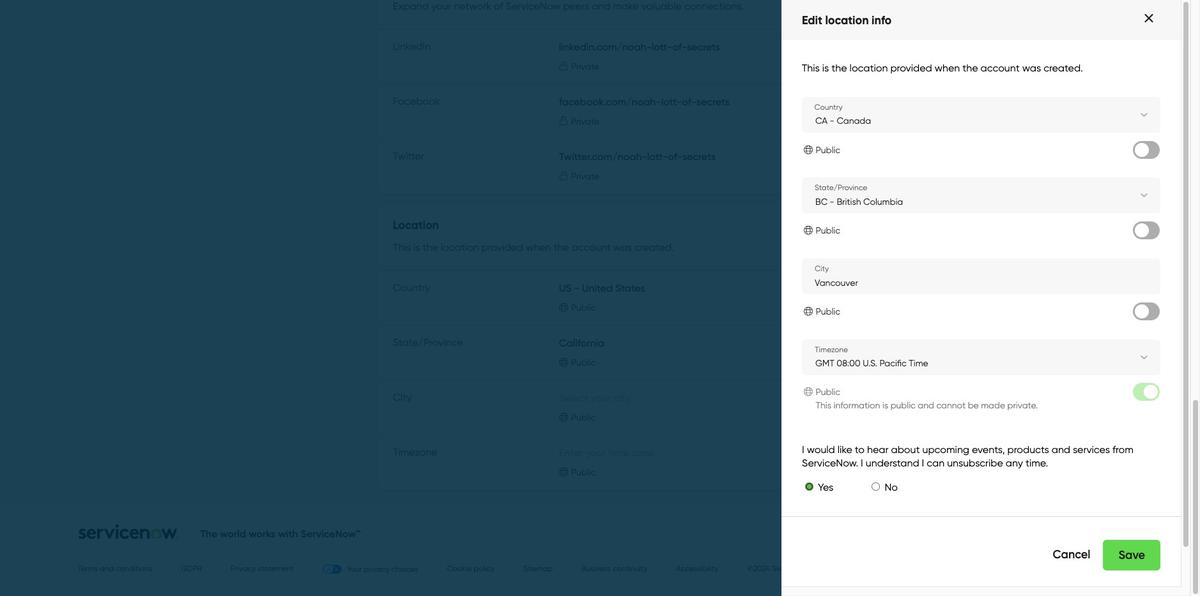 Task type: vqa. For each thing, say whether or not it's contained in the screenshot.
works at left bottom
yes



Task type: describe. For each thing, give the bounding box(es) containing it.
©️ 2024 servicenow. all rights reserved.
[[747, 564, 879, 574]]

servicenow.
[[772, 564, 814, 574]]

with
[[278, 528, 298, 540]]

all
[[816, 564, 824, 574]]

world
[[220, 528, 246, 540]]

the
[[200, 528, 217, 540]]

rights
[[826, 564, 846, 574]]



Task type: locate. For each thing, give the bounding box(es) containing it.
works
[[249, 528, 276, 540]]

reserved.
[[847, 564, 879, 574]]

the world works with servicenow™
[[200, 528, 361, 540]]

©️
[[747, 564, 753, 574]]

servicenow™
[[301, 528, 361, 540]]

2024
[[753, 564, 770, 574]]



